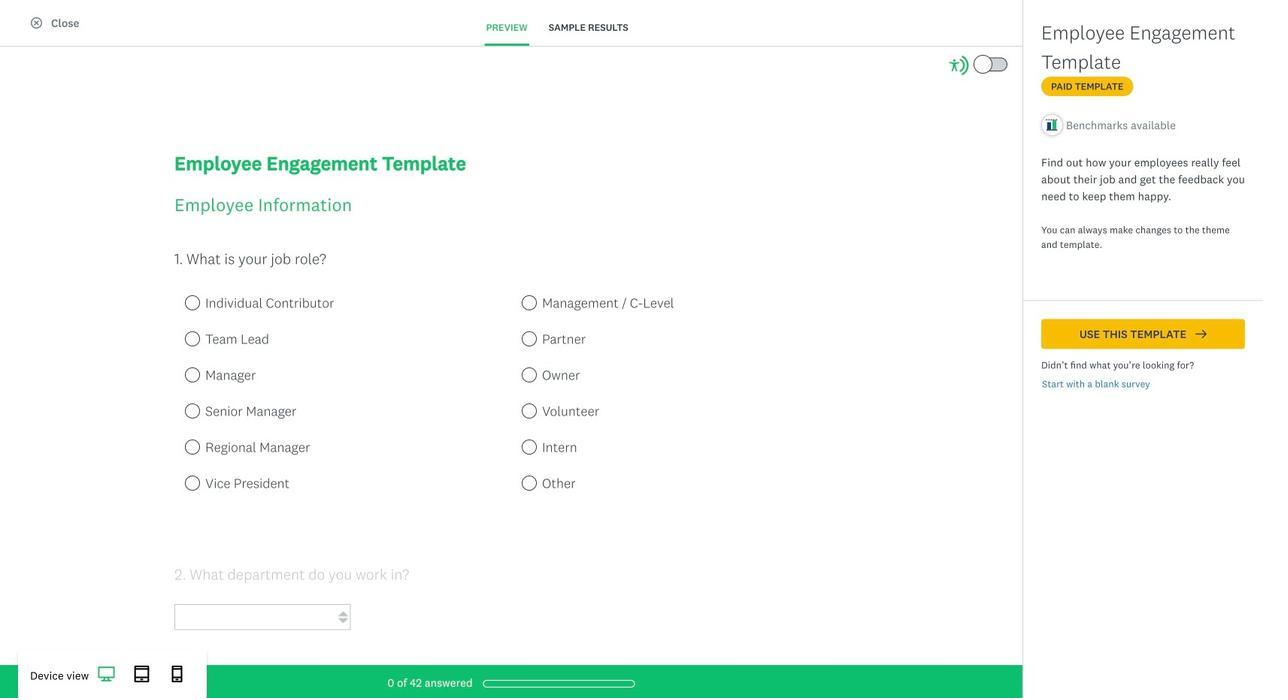 Task type: vqa. For each thing, say whether or not it's contained in the screenshot.
Eye image to the bottom
yes



Task type: describe. For each thing, give the bounding box(es) containing it.
2 eye image from the top
[[1018, 188, 1038, 207]]

chevronright image
[[194, 491, 205, 502]]

svg image
[[134, 666, 150, 683]]

textboxmultiple image
[[1058, 27, 1069, 39]]

arrowright image
[[1196, 329, 1208, 340]]

lock image
[[975, 665, 986, 677]]

arrowbox image
[[1008, 263, 1028, 283]]

xcircle image
[[31, 17, 42, 29]]

4 eye image from the top
[[1018, 583, 1038, 602]]

grid image
[[1021, 27, 1032, 39]]



Task type: locate. For each thing, give the bounding box(es) containing it.
tooltip
[[951, 0, 1176, 9]]

2 vertical spatial eye image
[[1018, 662, 1038, 681]]

eye image
[[1018, 418, 1038, 437], [1018, 500, 1038, 520], [1018, 662, 1038, 681]]

1 svg image from the left
[[98, 666, 115, 683]]

2 svg image from the left
[[169, 666, 186, 683]]

tab list
[[467, 11, 648, 46]]

3 eye image from the top
[[1018, 339, 1038, 358]]

svg image
[[98, 666, 115, 683], [169, 666, 186, 683]]

0 vertical spatial eye image
[[1018, 418, 1038, 437]]

eye image
[[1018, 112, 1038, 132], [1018, 188, 1038, 207], [1018, 339, 1038, 358], [1018, 583, 1038, 602]]

1 vertical spatial eye image
[[1018, 500, 1038, 520]]

svg image left svg image
[[98, 666, 115, 683]]

1 eye image from the top
[[1018, 418, 1038, 437]]

3 eye image from the top
[[1018, 662, 1038, 681]]

0 horizontal spatial svg image
[[98, 666, 115, 683]]

1 horizontal spatial svg image
[[169, 666, 186, 683]]

1 eye image from the top
[[1018, 112, 1038, 132]]

2 eye image from the top
[[1018, 500, 1038, 520]]

svg image right svg image
[[169, 666, 186, 683]]



